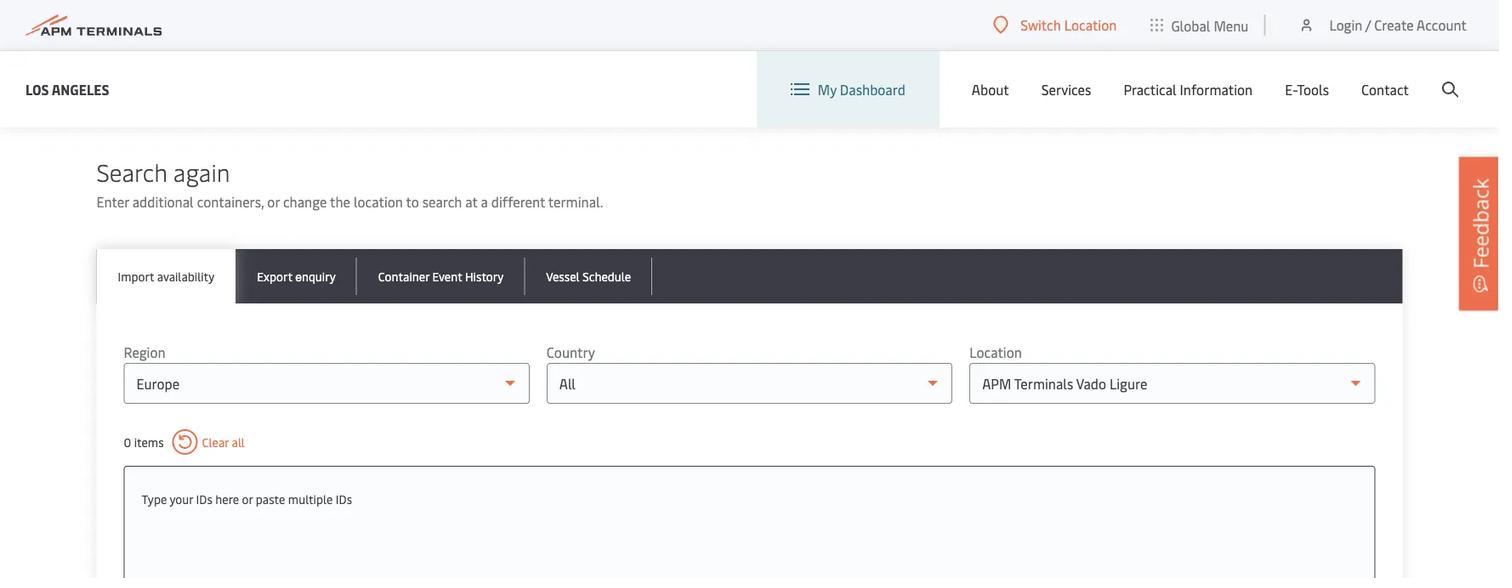Task type: describe. For each thing, give the bounding box(es) containing it.
terminal.
[[549, 193, 604, 211]]

0 horizontal spatial or
[[242, 491, 253, 507]]

1 vertical spatial location
[[970, 343, 1023, 362]]

0
[[124, 434, 131, 451]]

or inside due care has been taken to ensure container and vessel information is as accurate as possible. apm terminals does not however assume any liability for the correctness or completeness of the information provided.
[[1158, 37, 1171, 55]]

correctness
[[1084, 37, 1155, 55]]

not
[[838, 37, 859, 55]]

1 horizontal spatial information
[[478, 37, 550, 55]]

container
[[378, 268, 430, 284]]

due
[[139, 37, 163, 55]]

vessel schedule button
[[525, 249, 653, 304]]

practical information
[[1124, 80, 1253, 98]]

care
[[166, 37, 192, 55]]

country
[[547, 343, 595, 362]]

your
[[170, 491, 193, 507]]

2 horizontal spatial the
[[1278, 37, 1299, 55]]

schedule
[[583, 268, 632, 284]]

multiple
[[288, 491, 333, 507]]

los angeles link
[[26, 79, 109, 100]]

login / create account link
[[1299, 0, 1468, 50]]

location
[[354, 193, 403, 211]]

switch location button
[[994, 16, 1117, 34]]

additional
[[132, 193, 194, 211]]

clear all button
[[172, 430, 245, 455]]

contact button
[[1362, 51, 1410, 128]]

search
[[97, 155, 167, 188]]

location inside button
[[1065, 16, 1117, 34]]

1 as from the left
[[567, 37, 580, 55]]

my dashboard button
[[791, 51, 906, 128]]

region
[[124, 343, 166, 362]]

import availability button
[[97, 249, 236, 304]]

search again enter additional containers, or change the location to search at a different terminal.
[[97, 155, 604, 211]]

vessel
[[437, 37, 475, 55]]

been
[[220, 37, 250, 55]]

change
[[283, 193, 327, 211]]

the inside search again enter additional containers, or change the location to search at a different terminal.
[[330, 193, 351, 211]]

a
[[481, 193, 488, 211]]

1 ids from the left
[[196, 491, 213, 507]]

type your ids here or paste multiple ids
[[142, 491, 352, 507]]

tab list containing import availability
[[97, 249, 1403, 304]]

global menu
[[1172, 16, 1249, 34]]

availability
[[157, 268, 215, 284]]

vessel
[[546, 268, 580, 284]]

switch
[[1021, 16, 1062, 34]]

taken
[[253, 37, 287, 55]]

search
[[423, 193, 462, 211]]

items
[[134, 434, 164, 451]]

global menu button
[[1134, 0, 1266, 51]]

los angeles
[[26, 80, 109, 98]]

services button
[[1042, 51, 1092, 128]]

menu
[[1214, 16, 1249, 34]]

information
[[1181, 80, 1253, 98]]

export еnquiry button
[[236, 249, 357, 304]]

to inside search again enter additional containers, or change the location to search at a different terminal.
[[406, 193, 419, 211]]

does
[[806, 37, 835, 55]]

0 horizontal spatial information
[[139, 58, 212, 77]]

e-tools button
[[1286, 51, 1330, 128]]

container event history
[[378, 268, 504, 284]]

login / create account
[[1330, 16, 1468, 34]]

liability
[[991, 37, 1036, 55]]

practical
[[1124, 80, 1177, 98]]



Task type: vqa. For each thing, say whether or not it's contained in the screenshot.
provide
no



Task type: locate. For each thing, give the bounding box(es) containing it.
is
[[554, 37, 563, 55]]

dashboard
[[840, 80, 906, 98]]

0 items
[[124, 434, 164, 451]]

login
[[1330, 16, 1363, 34]]

0 horizontal spatial location
[[970, 343, 1023, 362]]

vessel schedule
[[546, 268, 632, 284]]

feedback button
[[1460, 157, 1500, 311]]

or inside search again enter additional containers, or change the location to search at a different terminal.
[[267, 193, 280, 211]]

1 horizontal spatial to
[[406, 193, 419, 211]]

information
[[478, 37, 550, 55], [139, 58, 212, 77]]

at
[[466, 193, 478, 211]]

information left is
[[478, 37, 550, 55]]

1 horizontal spatial or
[[267, 193, 280, 211]]

my
[[818, 80, 837, 98]]

any
[[967, 37, 988, 55]]

e-tools
[[1286, 80, 1330, 98]]

container event history button
[[357, 249, 525, 304]]

export
[[257, 268, 292, 284]]

practical information button
[[1124, 51, 1253, 128]]

enter
[[97, 193, 129, 211]]

for
[[1039, 37, 1057, 55]]

the right change
[[330, 193, 351, 211]]

feedback
[[1467, 179, 1495, 269]]

tools
[[1298, 80, 1330, 98]]

or left change
[[267, 193, 280, 211]]

about
[[972, 80, 1010, 98]]

los
[[26, 80, 49, 98]]

1 vertical spatial or
[[267, 193, 280, 211]]

as right accurate
[[639, 37, 652, 55]]

1 horizontal spatial ids
[[336, 491, 352, 507]]

contact
[[1362, 80, 1410, 98]]

paste
[[256, 491, 285, 507]]

possible.
[[656, 37, 708, 55]]

ensure
[[306, 37, 347, 55]]

about button
[[972, 51, 1010, 128]]

None text field
[[142, 484, 1358, 515]]

2 horizontal spatial or
[[1158, 37, 1171, 55]]

location
[[1065, 16, 1117, 34], [970, 343, 1023, 362]]

completeness
[[1174, 37, 1259, 55]]

or right here
[[242, 491, 253, 507]]

ids right your at the bottom
[[196, 491, 213, 507]]

to inside due care has been taken to ensure container and vessel information is as accurate as possible. apm terminals does not however assume any liability for the correctness or completeness of the information provided.
[[290, 37, 303, 55]]

the down switch location
[[1060, 37, 1080, 55]]

to left "search"
[[406, 193, 419, 211]]

and
[[412, 37, 434, 55]]

to
[[290, 37, 303, 55], [406, 193, 419, 211]]

switch location
[[1021, 16, 1117, 34]]

containers,
[[197, 193, 264, 211]]

0 horizontal spatial to
[[290, 37, 303, 55]]

export еnquiry
[[257, 268, 336, 284]]

accurate
[[583, 37, 636, 55]]

2 vertical spatial or
[[242, 491, 253, 507]]

type
[[142, 491, 167, 507]]

1 vertical spatial to
[[406, 193, 419, 211]]

ids right multiple
[[336, 491, 352, 507]]

0 horizontal spatial as
[[567, 37, 580, 55]]

2 ids from the left
[[336, 491, 352, 507]]

again
[[173, 155, 230, 188]]

my dashboard
[[818, 80, 906, 98]]

of
[[1262, 37, 1275, 55]]

or right correctness on the right of the page
[[1158, 37, 1171, 55]]

all
[[232, 434, 245, 451]]

1 vertical spatial information
[[139, 58, 212, 77]]

here
[[215, 491, 239, 507]]

container
[[351, 37, 408, 55]]

0 vertical spatial to
[[290, 37, 303, 55]]

0 horizontal spatial ids
[[196, 491, 213, 507]]

clear all
[[202, 434, 245, 451]]

to right taken
[[290, 37, 303, 55]]

however
[[862, 37, 913, 55]]

1 horizontal spatial the
[[1060, 37, 1080, 55]]

as right is
[[567, 37, 580, 55]]

provided.
[[215, 58, 271, 77]]

account
[[1417, 16, 1468, 34]]

clear
[[202, 434, 229, 451]]

event
[[433, 268, 462, 284]]

еnquiry
[[295, 268, 336, 284]]

1 horizontal spatial location
[[1065, 16, 1117, 34]]

global
[[1172, 16, 1211, 34]]

0 vertical spatial information
[[478, 37, 550, 55]]

0 vertical spatial or
[[1158, 37, 1171, 55]]

different
[[492, 193, 545, 211]]

/
[[1366, 16, 1372, 34]]

the right the of
[[1278, 37, 1299, 55]]

1 horizontal spatial as
[[639, 37, 652, 55]]

tab list
[[97, 249, 1403, 304]]

information down "care"
[[139, 58, 212, 77]]

import
[[118, 268, 154, 284]]

0 vertical spatial location
[[1065, 16, 1117, 34]]

history
[[465, 268, 504, 284]]

0 horizontal spatial the
[[330, 193, 351, 211]]

due care has been taken to ensure container and vessel information is as accurate as possible. apm terminals does not however assume any liability for the correctness or completeness of the information provided.
[[139, 37, 1299, 77]]

import availability
[[118, 268, 215, 284]]

services
[[1042, 80, 1092, 98]]

create
[[1375, 16, 1415, 34]]

the
[[1060, 37, 1080, 55], [1278, 37, 1299, 55], [330, 193, 351, 211]]

as
[[567, 37, 580, 55], [639, 37, 652, 55]]

angeles
[[52, 80, 109, 98]]

assume
[[917, 37, 963, 55]]

2 as from the left
[[639, 37, 652, 55]]



